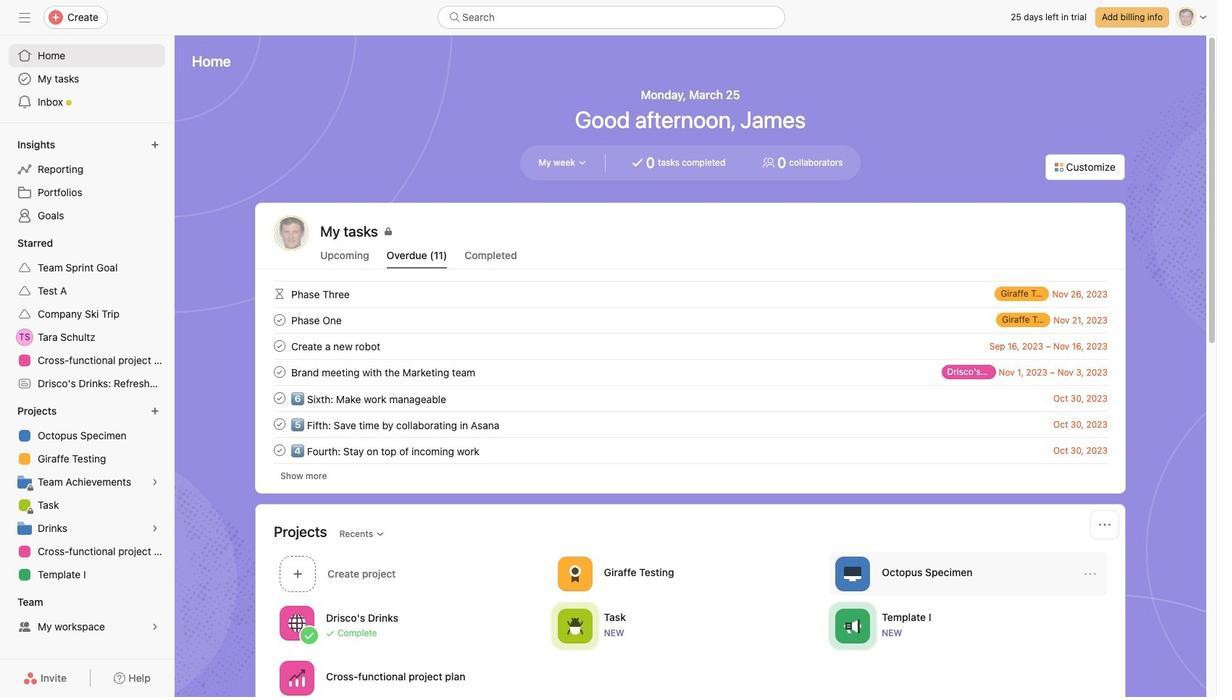 Task type: locate. For each thing, give the bounding box(es) containing it.
bug image
[[567, 618, 584, 635]]

mark complete image
[[271, 312, 288, 329], [271, 442, 288, 460]]

list box
[[438, 6, 786, 29]]

ribbon image
[[567, 566, 584, 583]]

1 mark complete checkbox from the top
[[271, 364, 288, 381]]

2 mark complete checkbox from the top
[[271, 338, 288, 355]]

starred element
[[0, 230, 174, 399]]

1 vertical spatial mark complete image
[[271, 442, 288, 460]]

Mark complete checkbox
[[271, 312, 288, 329], [271, 338, 288, 355], [271, 390, 288, 407], [271, 442, 288, 460]]

3 mark complete image from the top
[[271, 390, 288, 407]]

computer image
[[845, 566, 862, 583]]

4 mark complete checkbox from the top
[[271, 442, 288, 460]]

1 mark complete checkbox from the top
[[271, 312, 288, 329]]

globe image
[[288, 615, 306, 632]]

0 vertical spatial mark complete checkbox
[[271, 364, 288, 381]]

list item
[[257, 281, 1126, 307], [257, 307, 1126, 333], [257, 333, 1126, 360], [257, 360, 1126, 386], [257, 386, 1126, 412], [257, 412, 1126, 438], [257, 438, 1126, 464], [830, 552, 1108, 597]]

teams element
[[0, 590, 174, 642]]

1 mark complete image from the top
[[271, 312, 288, 329]]

Mark complete checkbox
[[271, 364, 288, 381], [271, 416, 288, 433]]

mark complete image
[[271, 338, 288, 355], [271, 364, 288, 381], [271, 390, 288, 407], [271, 416, 288, 433]]

1 vertical spatial mark complete checkbox
[[271, 416, 288, 433]]

2 mark complete image from the top
[[271, 442, 288, 460]]

0 vertical spatial mark complete image
[[271, 312, 288, 329]]

2 mark complete image from the top
[[271, 364, 288, 381]]

graph image
[[288, 670, 306, 687]]

new insights image
[[151, 141, 159, 149]]

new project or portfolio image
[[151, 407, 159, 416]]

projects element
[[0, 399, 174, 590]]

3 mark complete checkbox from the top
[[271, 390, 288, 407]]



Task type: vqa. For each thing, say whether or not it's contained in the screenshot.
megaphone image
yes



Task type: describe. For each thing, give the bounding box(es) containing it.
hide sidebar image
[[19, 12, 30, 23]]

insights element
[[0, 132, 174, 230]]

actions image
[[1100, 520, 1111, 531]]

2 mark complete checkbox from the top
[[271, 416, 288, 433]]

see details, my workspace image
[[151, 623, 159, 632]]

dependencies image
[[271, 286, 288, 303]]

mark complete image for 4th mark complete option from the bottom of the page
[[271, 312, 288, 329]]

see details, team achievements image
[[151, 478, 159, 487]]

1 mark complete image from the top
[[271, 338, 288, 355]]

4 mark complete image from the top
[[271, 416, 288, 433]]

see details, drinks image
[[151, 525, 159, 533]]

megaphone image
[[845, 618, 862, 635]]

mark complete image for 1st mark complete option from the bottom of the page
[[271, 442, 288, 460]]

global element
[[0, 36, 174, 122]]

show options image
[[1085, 569, 1097, 580]]



